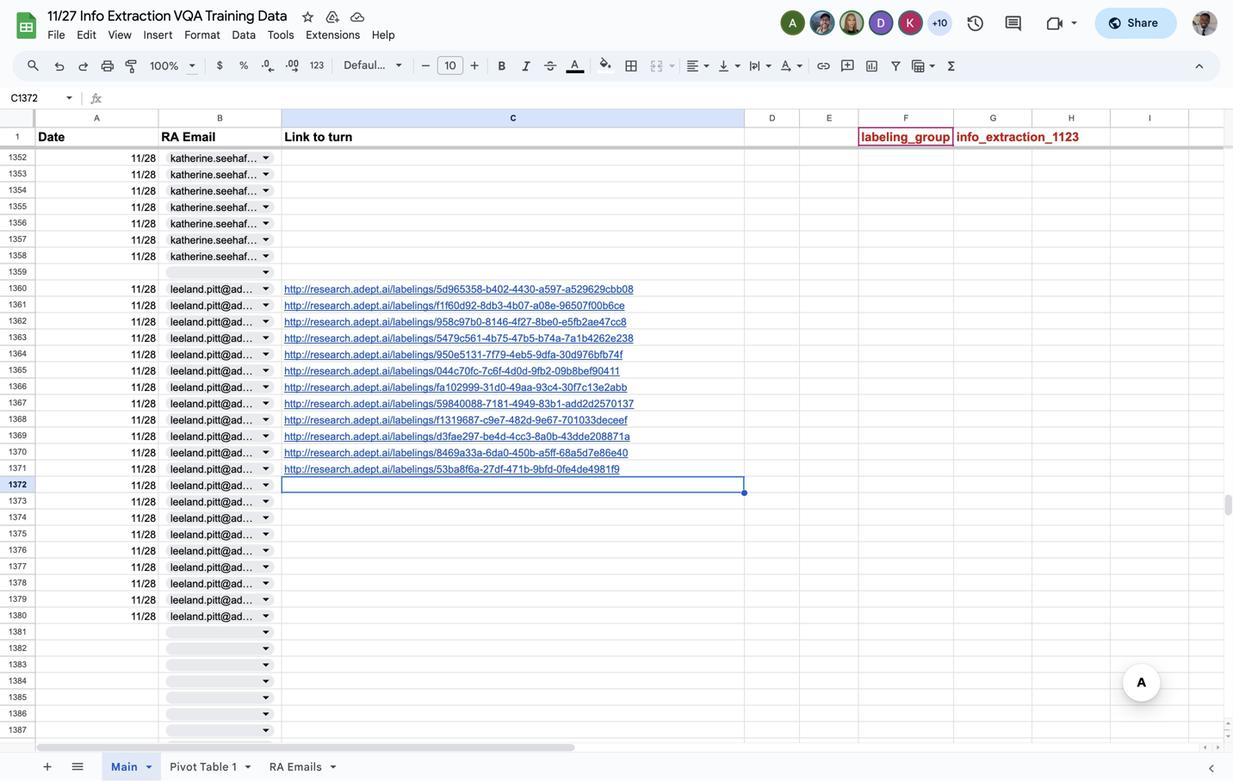 Task type: locate. For each thing, give the bounding box(es) containing it.
1 vertical spatial due
[[1006, 372, 1025, 384]]

1 vertical spatial input
[[755, 621, 787, 633]]

2 clie from the top
[[1219, 372, 1233, 384]]

seo sops
[[52, 687, 109, 701]]

linked tasks button for ben
[[1082, 364, 1208, 392]]

– button left "jam"
[[1082, 263, 1208, 294]]

needs
[[717, 462, 752, 474], [717, 621, 752, 633]]

2 vertical spatial priority button
[[823, 554, 910, 581]]

timeline
[[548, 160, 596, 174]]

0 vertical spatial management
[[359, 48, 432, 62]]

1 normal button from the top
[[823, 581, 910, 612]]

2 vertical spatial linked tasks button
[[1082, 554, 1208, 581]]

1 horizontal spatial keyword
[[305, 345, 346, 356]]

4 – button from the top
[[1082, 452, 1208, 483]]

2 normal button from the top
[[823, 612, 910, 643]]

2 vertical spatial tasks
[[1127, 562, 1153, 574]]

2 vertical spatial start date button
[[910, 554, 996, 581]]

seo
[[289, 48, 313, 62], [468, 48, 492, 62], [566, 48, 590, 62], [299, 103, 346, 131], [41, 453, 65, 467], [52, 482, 75, 496], [62, 511, 86, 525], [349, 534, 368, 546], [52, 540, 75, 555], [52, 687, 75, 701]]

3 up buzzmarket link
[[449, 345, 456, 357]]

1 vertical spatial linked
[[1092, 372, 1124, 384]]

2 linked tasks from the top
[[1092, 372, 1153, 384]]

0 vertical spatial view
[[640, 160, 668, 174]]

2 priority button from the top
[[823, 364, 910, 392]]

2 linked tasks button from the top
[[1082, 364, 1208, 392]]

1 vertical spatial due date
[[1006, 372, 1050, 384]]

tree containing everything
[[7, 358, 241, 781]]

1 tasks from the top
[[1127, 243, 1153, 255]]

3 – from the top
[[1092, 430, 1099, 444]]

add task button down elevate
[[339, 298, 405, 319]]

0 vertical spatial urgent
[[853, 271, 891, 285]]

1 vertical spatial status
[[697, 243, 728, 255]]

add up buzzmarket link
[[503, 345, 523, 357]]

normal button for sam
[[823, 612, 910, 643]]

1 vertical spatial name
[[302, 372, 331, 384]]

clie button up ben
[[1208, 364, 1233, 392]]

spaces down getting started guide
[[87, 745, 128, 760]]

1 in progress button from the top
[[686, 263, 823, 294]]

1 vertical spatial clie button
[[1208, 364, 1233, 392]]

2 clie button from the top
[[1208, 364, 1233, 392]]

research inside sidebar navigation
[[113, 658, 165, 672]]

2 – button from the top
[[1082, 392, 1208, 423]]

add up customize
[[1109, 111, 1132, 125]]

1 urgent button from the top
[[823, 263, 910, 294]]

name down the keyword audits / research
[[302, 372, 331, 384]]

0 vertical spatial urgent button
[[823, 263, 910, 294]]

high
[[853, 400, 879, 414], [853, 460, 879, 475]]

8
[[224, 571, 231, 583]]

builders
[[372, 650, 418, 664]]

0 vertical spatial 3
[[449, 345, 456, 357]]

add down marketguru
[[347, 491, 369, 505]]

1 vertical spatial due date button
[[996, 364, 1082, 392]]

start date
[[920, 243, 968, 255], [920, 372, 968, 384], [920, 562, 968, 574]]

clie up "jam"
[[1219, 243, 1233, 255]]

0 horizontal spatial seo project management, , element
[[16, 451, 33, 469]]

seo sops link
[[52, 680, 238, 708]]

6 – button from the top
[[1082, 612, 1208, 643]]

0 vertical spatial linked tasks button
[[1082, 235, 1208, 263]]

add task button down marketguru
[[339, 488, 405, 508]]

1 in progress from the top
[[717, 272, 787, 284]]

needs input down internal review dropdown button
[[717, 462, 787, 474]]

needs input
[[717, 462, 787, 474], [717, 621, 787, 633]]

1 vertical spatial start
[[920, 372, 944, 384]]

input down "started" on the bottom right of page
[[755, 621, 787, 633]]

urgent button for jak
[[823, 422, 910, 453]]

1 horizontal spatial view
[[640, 160, 668, 174]]

favorites
[[14, 309, 59, 321]]

1 vertical spatial view
[[41, 745, 68, 760]]

1 progress from the top
[[731, 272, 787, 284]]

1 horizontal spatial 3
[[449, 345, 456, 357]]

3 normal from the top
[[853, 650, 893, 664]]

0 vertical spatial status button
[[686, 235, 823, 263]]

assignee
[[611, 243, 655, 255], [611, 372, 655, 384]]

3 linked tasks from the top
[[1092, 562, 1153, 574]]

– button left joh
[[1082, 452, 1208, 483]]

linked for ben
[[1092, 372, 1124, 384]]

in progress for urgent
[[717, 272, 787, 284]]

space right team
[[75, 423, 109, 438]]

3 linked from the top
[[1092, 562, 1124, 574]]

buzzmarket link
[[343, 395, 597, 420]]

normal for jan
[[853, 590, 893, 604]]

1 vertical spatial urgent button
[[823, 422, 910, 453]]

due date for normal
[[1006, 562, 1050, 574]]

0 vertical spatial in
[[717, 272, 728, 284]]

1 assignee button from the top
[[600, 235, 686, 263]]

3 due date from the top
[[1006, 562, 1050, 574]]

space up team
[[41, 394, 76, 408]]

2 normal from the top
[[853, 620, 893, 634]]

1 vertical spatial name button
[[299, 364, 600, 392]]

linked
[[1092, 243, 1124, 255], [1092, 372, 1124, 384], [1092, 562, 1124, 574]]

0 vertical spatial linked
[[1092, 243, 1124, 255]]

1 vertical spatial needs input
[[717, 621, 787, 633]]

user group image
[[18, 425, 31, 436]]

keyword for keyword audits / research
[[305, 345, 346, 356]]

pulse
[[41, 207, 72, 221]]

normal button
[[823, 581, 910, 612], [823, 612, 910, 643], [823, 642, 910, 673]]

assignee for 1st the status dropdown button from the top of the page
[[611, 243, 655, 255]]

2 in progress from the top
[[717, 401, 787, 413]]

docs
[[41, 149, 70, 163]]

howard's workspace, , element
[[16, 47, 33, 64]]

0 vertical spatial h
[[1210, 12, 1216, 22]]

0 vertical spatial high button
[[823, 392, 910, 423]]

linked tasks button
[[1082, 235, 1208, 263], [1082, 364, 1208, 392], [1082, 554, 1208, 581]]

1 horizontal spatial /
[[439, 48, 443, 62]]

2 tasks from the top
[[1127, 372, 1153, 384]]

1 vertical spatial assignee button
[[600, 364, 686, 392]]

1 vertical spatial needs input button
[[686, 612, 823, 643]]

view for view all spaces
[[41, 745, 68, 760]]

in for high
[[717, 401, 728, 413]]

3 normal button from the top
[[823, 642, 910, 673]]

in progress button
[[686, 263, 823, 294], [686, 392, 823, 423]]

clie up 'jan'
[[1219, 562, 1233, 574]]

space
[[41, 394, 76, 408], [75, 423, 109, 438]]

task
[[1135, 111, 1161, 125], [373, 301, 398, 315], [526, 345, 549, 357], [373, 491, 398, 505], [497, 534, 519, 546], [373, 680, 398, 694]]

1 urgent from the top
[[853, 271, 891, 285]]

linked tasks button for jan
[[1082, 554, 1208, 581]]

2 vertical spatial start date
[[920, 562, 968, 574]]

constructfluent
[[347, 590, 437, 604]]

home link
[[7, 84, 241, 111]]

status button
[[686, 235, 823, 263], [686, 364, 823, 392]]

1 vertical spatial tasks
[[1127, 372, 1153, 384]]

progress
[[731, 272, 787, 284], [731, 401, 787, 413]]

2 needs input button from the top
[[686, 612, 823, 643]]

– button left "aar"
[[1082, 642, 1208, 673]]

view button
[[618, 147, 674, 187]]

project inside sidebar navigation
[[68, 453, 108, 467]]

1 linked from the top
[[1092, 243, 1124, 255]]

name button for 1st the status dropdown button from the top of the page
[[299, 235, 600, 263]]

2 vertical spatial start
[[920, 562, 944, 574]]

goals
[[41, 236, 73, 251]]

clie for jan
[[1219, 562, 1233, 574]]

share
[[1026, 48, 1059, 62]]

urgent
[[853, 271, 891, 285], [853, 430, 891, 444]]

add task button up buzzmarket link
[[483, 340, 556, 361]]

review
[[772, 432, 811, 444]]

linked tasks for jan
[[1092, 562, 1153, 574]]

2 urgent button from the top
[[823, 422, 910, 453]]

tasks for ben
[[1127, 372, 1153, 384]]

view for view
[[640, 160, 668, 174]]

0 vertical spatial needs input button
[[686, 452, 823, 483]]

seo project management, , element
[[272, 48, 286, 62], [16, 451, 33, 469]]

2 urgent from the top
[[853, 430, 891, 444]]

clie button
[[1208, 235, 1233, 263], [1208, 364, 1233, 392], [1208, 554, 1233, 581]]

– button left jak
[[1082, 422, 1208, 453]]

research down the on page corrections link
[[113, 658, 165, 672]]

0 vertical spatial linked tasks
[[1092, 243, 1153, 255]]

3 linked tasks button from the top
[[1082, 554, 1208, 581]]

needs down not
[[717, 621, 752, 633]]

date
[[947, 243, 968, 255], [1028, 243, 1050, 255], [947, 372, 968, 384], [1028, 372, 1050, 384], [947, 562, 968, 574], [1028, 562, 1050, 574]]

– button for joh
[[1082, 452, 1208, 483]]

view
[[640, 160, 668, 174], [41, 745, 68, 760]]

3 start date button from the top
[[910, 554, 996, 581]]

– for jam
[[1092, 271, 1099, 285]]

0 vertical spatial s
[[276, 50, 282, 60]]

name button up elevate marketing link
[[299, 235, 600, 263]]

1 vertical spatial start date
[[920, 372, 968, 384]]

0 vertical spatial tasks
[[1127, 243, 1153, 255]]

date for start date dropdown button for normal
[[947, 562, 968, 574]]

start date for normal
[[920, 562, 968, 574]]

1 clie from the top
[[1219, 243, 1233, 255]]

project
[[316, 48, 356, 62], [339, 160, 380, 174], [68, 453, 108, 467]]

tree
[[7, 358, 241, 781]]

1 name button from the top
[[299, 235, 600, 263]]

7 – button from the top
[[1082, 642, 1208, 673]]

h
[[1210, 12, 1216, 22], [20, 49, 28, 61]]

status for 1st the status dropdown button from the bottom
[[697, 372, 728, 384]]

5 – from the top
[[1092, 590, 1099, 604]]

2 due date button from the top
[[996, 364, 1082, 392]]

2 high from the top
[[853, 460, 879, 475]]

1 horizontal spatial spaces
[[87, 745, 128, 760]]

– button for sam
[[1082, 612, 1208, 643]]

2 name button from the top
[[299, 364, 600, 392]]

1 vertical spatial project
[[339, 160, 380, 174]]

2 vertical spatial clie button
[[1208, 554, 1233, 581]]

3 start date from the top
[[920, 562, 968, 574]]

0 vertical spatial clie
[[1219, 243, 1233, 255]]

2 vertical spatial normal
[[853, 650, 893, 664]]

joh button
[[1208, 452, 1233, 483]]

/
[[439, 48, 443, 62], [538, 48, 541, 62], [381, 345, 384, 356]]

2 vertical spatial priority
[[834, 562, 869, 574]]

name down "by"
[[302, 243, 331, 255]]

keyword inside sidebar navigation
[[62, 658, 110, 672]]

view inside view all spaces link
[[41, 745, 68, 760]]

3 clie from the top
[[1219, 562, 1233, 574]]

clie button up "jam"
[[1208, 235, 1233, 263]]

jak
[[1219, 430, 1233, 444]]

0 horizontal spatial 3
[[420, 534, 427, 546]]

1 vertical spatial keyword
[[62, 658, 110, 672]]

1 horizontal spatial seo project management, , element
[[272, 48, 286, 62]]

0 vertical spatial priority
[[834, 243, 869, 255]]

audits
[[495, 48, 530, 62], [593, 48, 630, 62], [352, 103, 422, 131], [348, 345, 378, 356], [79, 482, 114, 496], [89, 511, 126, 525], [371, 534, 401, 546]]

1 vertical spatial urgent
[[853, 430, 891, 444]]

h button
[[1199, 3, 1227, 31]]

workspace
[[106, 47, 177, 63]]

view inside view button
[[640, 160, 668, 174]]

due date for high
[[1006, 372, 1050, 384]]

1 input from the top
[[755, 462, 787, 474]]

0 horizontal spatial view
[[41, 745, 68, 760]]

1 vertical spatial seo project management, , element
[[16, 451, 33, 469]]

1 vertical spatial priority
[[834, 372, 869, 384]]

1 vertical spatial assignee
[[611, 372, 655, 384]]

projects
[[79, 540, 124, 555]]

clie button for jan
[[1208, 554, 1233, 581]]

5 – button from the top
[[1082, 581, 1208, 612]]

1 – button from the top
[[1082, 263, 1208, 294]]

1 vertical spatial s
[[21, 395, 28, 407]]

assignee button for 1st the status dropdown button from the bottom
[[600, 364, 686, 392]]

– button left 'jan'
[[1082, 581, 1208, 612]]

needs input button down internal review
[[686, 452, 823, 483]]

needs input button for marketguru
[[686, 452, 823, 483]]

1 normal from the top
[[853, 590, 893, 604]]

priority button for normal
[[823, 554, 910, 581]]

1 needs input button from the top
[[686, 452, 823, 483]]

normal
[[853, 590, 893, 604], [853, 620, 893, 634], [853, 650, 893, 664]]

2 vertical spatial linked tasks
[[1092, 562, 1153, 574]]

0 vertical spatial due date button
[[996, 235, 1082, 263]]

on-page seo audits
[[305, 534, 401, 546]]

input down internal review
[[755, 462, 787, 474]]

2 needs from the top
[[717, 621, 752, 633]]

hold
[[736, 651, 766, 663]]

constructfluent link
[[343, 584, 597, 609]]

1 horizontal spatial research
[[387, 345, 430, 356]]

– button for jak
[[1082, 422, 1208, 453]]

1 vertical spatial high button
[[823, 452, 910, 483]]

status board link
[[439, 155, 516, 179]]

0 vertical spatial due date
[[1006, 243, 1050, 255]]

priority for normal
[[834, 562, 869, 574]]

needs input up hold
[[717, 621, 787, 633]]

2 priority from the top
[[834, 372, 869, 384]]

2 progress from the top
[[731, 401, 787, 413]]

add task up customize
[[1109, 111, 1161, 125]]

in for urgent
[[717, 272, 728, 284]]

2 start from the top
[[920, 372, 944, 384]]

0 vertical spatial high
[[853, 400, 879, 414]]

3 up "constructfluent" on the bottom left of the page
[[420, 534, 427, 546]]

add task down elevate
[[347, 301, 398, 315]]

2 in progress button from the top
[[686, 392, 823, 423]]

name button up buzzmarket link
[[299, 364, 600, 392]]

due date button for normal
[[996, 554, 1082, 581]]

0 vertical spatial needs input
[[717, 462, 787, 474]]

1 horizontal spatial h
[[1210, 12, 1216, 22]]

1 due date button from the top
[[996, 235, 1082, 263]]

0 vertical spatial clie button
[[1208, 235, 1233, 263]]

1 due date from the top
[[1006, 243, 1050, 255]]

2 vertical spatial project
[[68, 453, 108, 467]]

0 horizontal spatial spaces
[[14, 339, 50, 351]]

– button left ben
[[1082, 392, 1208, 423]]

s inside s seo project management /
[[276, 50, 282, 60]]

3 due date button from the top
[[996, 554, 1082, 581]]

needs down "internal"
[[717, 462, 752, 474]]

add task button down the builders
[[339, 677, 405, 698]]

1 vertical spatial spaces
[[87, 745, 128, 760]]

priority
[[834, 243, 869, 255], [834, 372, 869, 384], [834, 562, 869, 574]]

1 due from the top
[[1006, 243, 1025, 255]]

2 vertical spatial linked
[[1092, 562, 1124, 574]]

1 clie button from the top
[[1208, 235, 1233, 263]]

clie for ben
[[1219, 372, 1233, 384]]

1 vertical spatial normal
[[853, 620, 893, 634]]

priority button for high
[[823, 364, 910, 392]]

getting started guide link
[[52, 710, 238, 737]]

0 vertical spatial keyword
[[305, 345, 346, 356]]

spaces
[[14, 339, 50, 351], [87, 745, 128, 760]]

seo projects
[[52, 540, 124, 555]]

0 vertical spatial in progress button
[[686, 263, 823, 294]]

action plans
[[62, 570, 131, 584]]

– button
[[1082, 263, 1208, 294], [1082, 392, 1208, 423], [1082, 422, 1208, 453], [1082, 452, 1208, 483], [1082, 581, 1208, 612], [1082, 612, 1208, 643], [1082, 642, 1208, 673]]

start
[[920, 243, 944, 255], [920, 372, 944, 384], [920, 562, 944, 574]]

urgent for jak
[[853, 430, 891, 444]]

0 vertical spatial assignee button
[[600, 235, 686, 263]]

0 horizontal spatial h
[[20, 49, 28, 61]]

joh
[[1219, 460, 1233, 475]]

jak button
[[1208, 422, 1233, 453]]

2 due from the top
[[1006, 372, 1025, 384]]

1 high button from the top
[[823, 392, 910, 423]]

research
[[387, 345, 430, 356], [113, 658, 165, 672]]

1 assignee from the top
[[611, 243, 655, 255]]

1 vertical spatial high
[[853, 460, 879, 475]]

progress for high
[[731, 401, 787, 413]]

1 – from the top
[[1092, 271, 1099, 285]]

1 vertical spatial research
[[113, 658, 165, 672]]

2 assignee from the top
[[611, 372, 655, 384]]

marketing
[[392, 271, 449, 285]]

– button for aar
[[1082, 642, 1208, 673]]

3 clie button from the top
[[1208, 554, 1233, 581]]

needs input button down not started
[[686, 612, 823, 643]]

3 tasks from the top
[[1127, 562, 1153, 574]]

urgent button for jam
[[823, 263, 910, 294]]

guide
[[140, 716, 173, 730]]

2 status button from the top
[[686, 364, 823, 392]]

on-
[[305, 534, 323, 546]]

3 – button from the top
[[1082, 422, 1208, 453]]

1 priority button from the top
[[823, 235, 910, 263]]

2 start date from the top
[[920, 372, 968, 384]]

0 vertical spatial input
[[755, 462, 787, 474]]

management inside seo project management link
[[111, 453, 184, 467]]

ai
[[779, 10, 790, 24]]

automations button
[[1077, 42, 1166, 68]]

7 – from the top
[[1092, 650, 1099, 664]]

1 vertical spatial in progress button
[[686, 392, 823, 423]]

keyword research link
[[62, 651, 213, 679]]

docs link
[[7, 142, 241, 170]]

3 priority from the top
[[834, 562, 869, 574]]

4 – from the top
[[1092, 460, 1099, 475]]

research up the buzzmarket
[[387, 345, 430, 356]]

1 vertical spatial in progress
[[717, 401, 787, 413]]

2 start date button from the top
[[910, 364, 996, 392]]

1 vertical spatial priority button
[[823, 364, 910, 392]]

add up the "constructfluent" link
[[474, 534, 494, 546]]

6 – from the top
[[1092, 620, 1099, 634]]

1 name from the top
[[302, 243, 331, 255]]

kineto
[[347, 620, 384, 634]]

1 vertical spatial linked tasks
[[1092, 372, 1153, 384]]

3 priority button from the top
[[823, 554, 910, 581]]

2 linked from the top
[[1092, 372, 1124, 384]]

0 vertical spatial priority button
[[823, 235, 910, 263]]

clie button up 'jan'
[[1208, 554, 1233, 581]]

2 vertical spatial due
[[1006, 562, 1025, 574]]

view right the timeline
[[640, 160, 668, 174]]

1 vertical spatial space
[[75, 423, 109, 438]]

0 horizontal spatial research
[[113, 658, 165, 672]]

1 in from the top
[[717, 272, 728, 284]]

2 vertical spatial status
[[697, 372, 728, 384]]

2 – from the top
[[1092, 400, 1099, 414]]

aar button
[[1208, 642, 1233, 673]]

0 horizontal spatial keyword
[[62, 658, 110, 672]]

dashboards
[[41, 178, 108, 192]]

due for high
[[1006, 372, 1025, 384]]

clie up ben
[[1219, 372, 1233, 384]]

– for sam
[[1092, 620, 1099, 634]]

0 vertical spatial assignee
[[611, 243, 655, 255]]

spaces down favorites button
[[14, 339, 50, 351]]

in progress for high
[[717, 401, 787, 413]]

2 high button from the top
[[823, 452, 910, 483]]

2 due date from the top
[[1006, 372, 1050, 384]]

2 name from the top
[[302, 372, 331, 384]]

1 priority from the top
[[834, 243, 869, 255]]

filter button
[[1006, 155, 1061, 179]]

0 horizontal spatial management
[[111, 453, 184, 467]]

clie
[[1219, 243, 1233, 255], [1219, 372, 1233, 384], [1219, 562, 1233, 574]]

– button left sam at right bottom
[[1082, 612, 1208, 643]]

3 due from the top
[[1006, 562, 1025, 574]]

1 vertical spatial progress
[[731, 401, 787, 413]]

3 start from the top
[[920, 562, 944, 574]]

s for space
[[21, 395, 28, 407]]

internal review button
[[686, 422, 823, 453]]

date for high due date dropdown button
[[1028, 372, 1050, 384]]

in progress button for urgent
[[686, 263, 823, 294]]

view left all
[[41, 745, 68, 760]]

1 vertical spatial linked tasks button
[[1082, 364, 1208, 392]]

internal
[[717, 432, 769, 444]]

2 needs input from the top
[[717, 621, 787, 633]]

board
[[483, 160, 516, 174]]

2 in from the top
[[717, 401, 728, 413]]

start for high
[[920, 372, 944, 384]]

0 vertical spatial due
[[1006, 243, 1025, 255]]

filter
[[1027, 160, 1056, 174]]

1 vertical spatial 3
[[420, 534, 427, 546]]

date for third due date dropdown button from the bottom
[[1028, 243, 1050, 255]]

start date button for high
[[910, 364, 996, 392]]

2 assignee button from the top
[[600, 364, 686, 392]]

assignee button
[[600, 235, 686, 263], [600, 364, 686, 392]]



Task type: describe. For each thing, give the bounding box(es) containing it.
project for by project type
[[339, 160, 380, 174]]

normal for sam
[[853, 620, 893, 634]]

tasks for jan
[[1127, 562, 1153, 574]]

start for normal
[[920, 562, 944, 574]]

h inside dropdown button
[[1210, 12, 1216, 22]]

search
[[958, 160, 998, 174]]

name for name dropdown button associated with 1st the status dropdown button from the top of the page
[[302, 243, 331, 255]]

add task down marketguru
[[347, 491, 398, 505]]

internal review
[[717, 432, 811, 444]]

jam button
[[1208, 263, 1233, 294]]

elevate marketing
[[347, 271, 449, 285]]

upgrade
[[1022, 10, 1071, 24]]

view all spaces
[[41, 745, 128, 760]]

elevate
[[347, 271, 388, 285]]

1
[[416, 215, 421, 227]]

keyword research
[[62, 658, 165, 672]]

– button for jam
[[1082, 263, 1208, 294]]

2 input from the top
[[755, 621, 787, 633]]

by project type link
[[318, 155, 411, 179]]

– button for jan
[[1082, 581, 1208, 612]]

real
[[347, 430, 372, 444]]

high button for ben
[[823, 392, 910, 423]]

the
[[347, 650, 369, 664]]

assignee button for 1st the status dropdown button from the top of the page
[[600, 235, 686, 263]]

view button
[[618, 155, 674, 179]]

not started
[[717, 591, 790, 603]]

everything
[[41, 365, 100, 379]]

assignee for 1st the status dropdown button from the bottom
[[611, 372, 655, 384]]

priority for high
[[834, 372, 869, 384]]

everything link
[[7, 358, 238, 386]]

sops
[[79, 687, 109, 701]]

dashboards link
[[7, 171, 241, 199]]

share button
[[1016, 41, 1069, 69]]

seo project management
[[41, 453, 184, 467]]

0 vertical spatial seo project management, , element
[[272, 48, 286, 62]]

all
[[71, 745, 84, 760]]

– for ben
[[1092, 400, 1099, 414]]

due date button for high
[[996, 364, 1082, 392]]

1 needs input from the top
[[717, 462, 787, 474]]

1 needs from the top
[[717, 462, 752, 474]]

content review
[[62, 599, 149, 613]]

timeline link
[[545, 155, 596, 179]]

by
[[321, 160, 336, 174]]

status board
[[443, 160, 516, 174]]

pulse link
[[7, 201, 241, 228]]

normal button for aar
[[823, 642, 910, 673]]

real scout link
[[343, 425, 597, 450]]

1 start from the top
[[920, 243, 944, 255]]

team space link
[[41, 417, 238, 444]]

1 start date from the top
[[920, 243, 968, 255]]

2 horizontal spatial /
[[538, 48, 541, 62]]

kineto link
[[343, 615, 597, 640]]

add task button up customize
[[1099, 104, 1171, 132]]

due for normal
[[1006, 562, 1025, 574]]

1 start date button from the top
[[910, 235, 996, 263]]

on hold
[[717, 651, 766, 663]]

ai button
[[754, 5, 800, 29]]

linked for jan
[[1092, 562, 1124, 574]]

1 status button from the top
[[686, 235, 823, 263]]

name button for 1st the status dropdown button from the bottom
[[299, 364, 600, 392]]

started
[[96, 716, 137, 730]]

marketguru
[[347, 460, 415, 475]]

1 horizontal spatial management
[[359, 48, 432, 62]]

add task up buzzmarket link
[[503, 345, 549, 357]]

on
[[717, 651, 733, 663]]

favorites button
[[7, 305, 66, 326]]

scout
[[375, 430, 408, 444]]

normal for aar
[[853, 650, 893, 664]]

the builders
[[347, 650, 418, 664]]

real scout
[[347, 430, 408, 444]]

normal button for jan
[[823, 581, 910, 612]]

needs input button for kineto
[[686, 612, 823, 643]]

howard's
[[41, 47, 102, 63]]

started
[[742, 591, 790, 603]]

7
[[225, 512, 231, 525]]

linked tasks for ben
[[1092, 372, 1153, 384]]

1 high from the top
[[853, 400, 879, 414]]

elevate marketing link
[[343, 266, 597, 291]]

add down elevate
[[347, 301, 369, 315]]

1 linked tasks from the top
[[1092, 243, 1153, 255]]

– for aar
[[1092, 650, 1099, 664]]

date for high's start date dropdown button
[[947, 372, 968, 384]]

getting
[[52, 716, 93, 730]]

buzzmarket
[[347, 400, 415, 414]]

keyword for keyword research
[[62, 658, 110, 672]]

0 horizontal spatial /
[[381, 345, 384, 356]]

3 for constructfluent
[[420, 534, 427, 546]]

3 for buzzmarket
[[449, 345, 456, 357]]

urgent for jam
[[853, 271, 891, 285]]

status for 1st the status dropdown button from the top of the page
[[697, 243, 728, 255]]

the builders link
[[343, 645, 597, 670]]

view all spaces link
[[7, 739, 238, 767]]

s seo project management /
[[276, 48, 443, 62]]

– for jak
[[1092, 430, 1099, 444]]

automations
[[1086, 48, 1158, 62]]

progress for urgent
[[731, 272, 787, 284]]

tree inside sidebar navigation
[[7, 358, 241, 781]]

– for jan
[[1092, 590, 1099, 604]]

22
[[218, 630, 231, 642]]

name for 1st the status dropdown button from the bottom name dropdown button
[[302, 372, 331, 384]]

new button
[[1087, 3, 1146, 31]]

s for seo project management
[[21, 454, 28, 466]]

corrections
[[112, 628, 177, 643]]

sidebar navigation
[[0, 34, 261, 781]]

not
[[717, 591, 740, 603]]

aar
[[1219, 650, 1233, 664]]

review
[[110, 599, 149, 613]]

not started button
[[686, 581, 823, 612]]

space link
[[41, 388, 238, 415]]

marketguru link
[[343, 455, 597, 480]]

date for due date dropdown button corresponding to normal
[[1028, 562, 1050, 574]]

more
[[41, 266, 70, 280]]

h inside sidebar navigation
[[20, 49, 28, 61]]

new
[[1111, 10, 1136, 24]]

inbox link
[[7, 113, 241, 140]]

add task button up the "constructfluent" link
[[453, 530, 526, 550]]

inbox
[[41, 119, 72, 134]]

team
[[41, 423, 71, 438]]

project for seo project management
[[68, 453, 108, 467]]

add task down the builders
[[347, 680, 398, 694]]

sam
[[1219, 620, 1233, 634]]

home
[[41, 90, 74, 104]]

1 linked tasks button from the top
[[1082, 235, 1208, 263]]

space, , element
[[16, 393, 33, 410]]

in progress button for high
[[686, 392, 823, 423]]

jam
[[1219, 271, 1233, 285]]

on
[[62, 628, 78, 643]]

customize
[[1087, 160, 1147, 174]]

on hold button
[[686, 642, 823, 673]]

start date button for normal
[[910, 554, 996, 581]]

0 vertical spatial space
[[41, 394, 76, 408]]

add down the
[[347, 680, 369, 694]]

action
[[62, 570, 97, 584]]

seo project management, , element inside sidebar navigation
[[16, 451, 33, 469]]

high button for joh
[[823, 452, 910, 483]]

page
[[323, 534, 346, 546]]

date for first start date dropdown button from the top of the page
[[947, 243, 968, 255]]

0 vertical spatial status
[[443, 160, 479, 174]]

0 vertical spatial research
[[387, 345, 430, 356]]

upgrade link
[[998, 5, 1080, 29]]

12
[[220, 659, 231, 671]]

on page corrections link
[[62, 622, 211, 649]]

getting started guide
[[52, 716, 173, 730]]

0 vertical spatial project
[[316, 48, 356, 62]]

add task up the "constructfluent" link
[[474, 534, 519, 546]]

jan button
[[1208, 581, 1233, 612]]

start date for high
[[920, 372, 968, 384]]

sam button
[[1208, 612, 1233, 643]]

invite
[[45, 754, 75, 768]]

– button for ben
[[1082, 392, 1208, 423]]

clie button for ben
[[1208, 364, 1233, 392]]



Task type: vqa. For each thing, say whether or not it's contained in the screenshot.
3rd row
no



